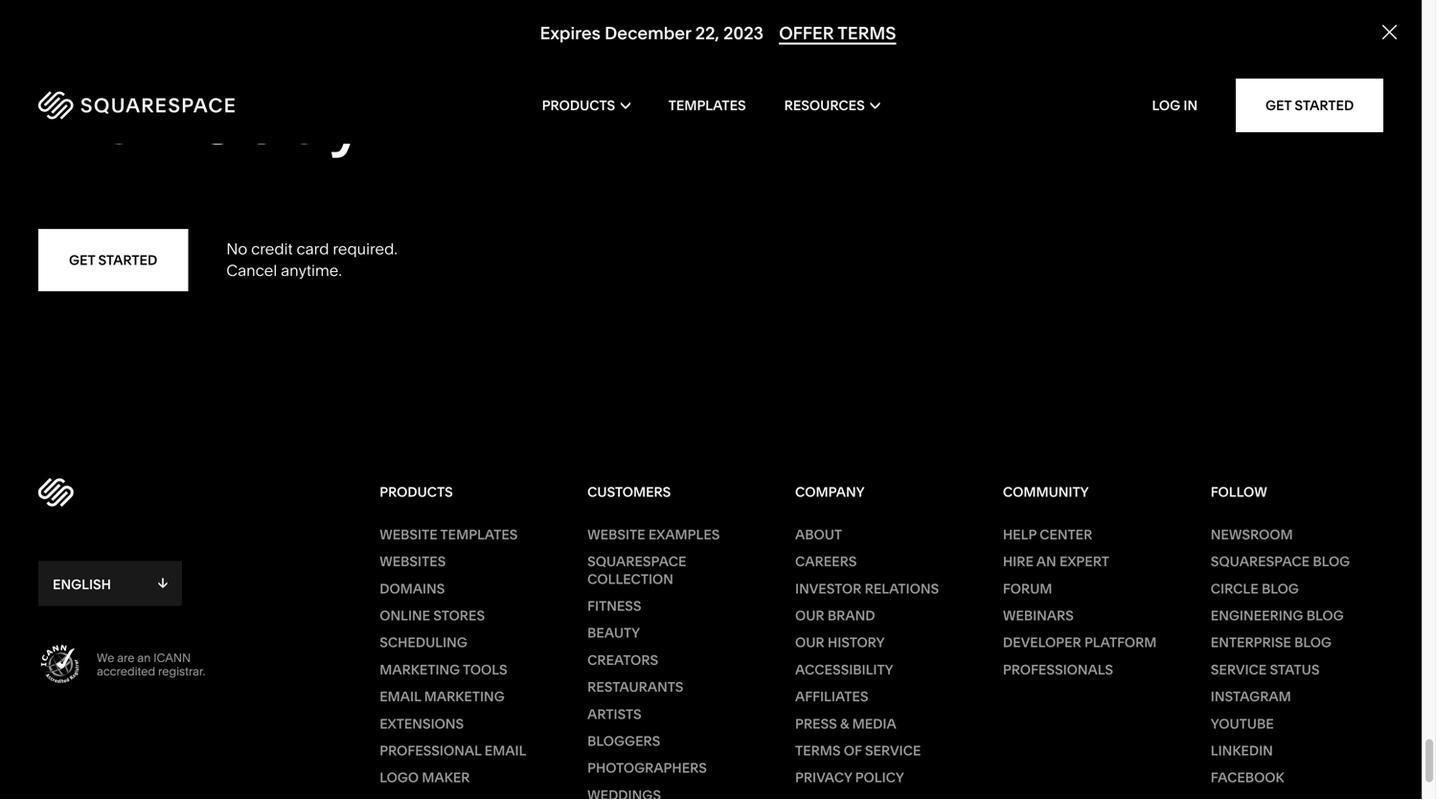 Task type: describe. For each thing, give the bounding box(es) containing it.
2 squarespace logo image from the top
[[38, 478, 74, 507]]

no credit card required. cancel anytime.
[[226, 240, 397, 280]]

professionals link
[[1003, 661, 1176, 678]]

email marketing
[[380, 688, 505, 705]]

marketing tools
[[380, 661, 507, 678]]

about link
[[795, 526, 968, 543]]

&
[[840, 715, 849, 732]]

fitness
[[587, 598, 641, 614]]

resources
[[784, 97, 865, 114]]

status
[[1270, 661, 1320, 678]]

developer platform link
[[1003, 634, 1176, 651]]

of
[[844, 743, 862, 759]]

anytime.
[[281, 261, 342, 280]]

get started link
[[1236, 79, 1383, 132]]

expires
[[540, 23, 601, 44]]

linkedin link
[[1211, 742, 1383, 759]]

bloggers
[[587, 733, 660, 749]]

marketing tools link
[[380, 661, 552, 678]]

websites
[[380, 553, 446, 570]]

company
[[795, 484, 865, 500]]

online stores
[[380, 607, 485, 624]]

our history link
[[795, 634, 968, 651]]

circle blog link
[[1211, 580, 1383, 597]]

accessibility
[[795, 661, 893, 678]]

email marketing link
[[380, 688, 552, 705]]

1 vertical spatial templates
[[440, 526, 518, 543]]

maker
[[422, 770, 470, 786]]

careers
[[795, 553, 857, 570]]

enterprise blog link
[[1211, 634, 1383, 651]]

website examples
[[587, 526, 720, 543]]

our for our brand
[[795, 607, 825, 624]]

photographers link
[[587, 759, 760, 777]]

photographers
[[587, 760, 707, 776]]

newsroom link
[[1211, 526, 1383, 543]]

professionals
[[1003, 661, 1113, 678]]

privacy policy
[[795, 770, 904, 786]]

professional email link
[[380, 742, 552, 759]]

extensions
[[380, 715, 464, 732]]

resources button
[[784, 67, 880, 144]]

2 squarespace logo link from the top
[[38, 473, 380, 512]]

service status link
[[1211, 661, 1383, 678]]

circle blog
[[1211, 580, 1299, 597]]

facebook link
[[1211, 769, 1383, 786]]

beauty link
[[587, 624, 760, 642]]

blog for circle blog
[[1262, 580, 1299, 597]]

1 vertical spatial terms
[[795, 743, 841, 759]]

blog for engineering blog
[[1307, 607, 1344, 624]]

logo
[[380, 770, 419, 786]]

website templates link
[[380, 526, 552, 543]]

creators link
[[587, 651, 760, 669]]

beauty
[[587, 625, 640, 641]]

youtube
[[1211, 715, 1274, 732]]

domains
[[380, 580, 445, 597]]

instagram link
[[1211, 688, 1383, 705]]

follow
[[1211, 484, 1267, 500]]

website examples link
[[587, 526, 760, 543]]

about
[[795, 526, 842, 543]]

webinars
[[1003, 607, 1074, 624]]

customers
[[587, 484, 671, 500]]

get for get started
[[69, 252, 95, 268]]

forum
[[1003, 580, 1052, 597]]

your
[[205, 0, 354, 90]]

started
[[1295, 97, 1354, 114]]

scheduling link
[[380, 634, 552, 651]]

0 vertical spatial service
[[1211, 661, 1267, 678]]

policy
[[855, 770, 904, 786]]

linkedin
[[1211, 743, 1273, 759]]

platform
[[1085, 634, 1157, 651]]

hire an expert
[[1003, 553, 1109, 570]]

required.
[[333, 240, 397, 258]]

0 vertical spatial terms
[[838, 23, 896, 44]]

products inside button
[[542, 97, 615, 114]]

december
[[605, 23, 691, 44]]

products button
[[542, 67, 630, 144]]

started
[[98, 252, 157, 268]]

our brand
[[795, 607, 875, 624]]

templates link
[[669, 67, 746, 144]]

service status
[[1211, 661, 1320, 678]]

0 vertical spatial templates
[[669, 97, 746, 114]]

email inside "link"
[[485, 743, 526, 759]]

offer
[[779, 23, 834, 44]]

log             in
[[1152, 97, 1198, 114]]

affiliates link
[[795, 688, 968, 705]]



Task type: vqa. For each thing, say whether or not it's contained in the screenshot.


Task type: locate. For each thing, give the bounding box(es) containing it.
community
[[1003, 484, 1089, 500]]

privacy
[[795, 770, 852, 786]]

our for our history
[[795, 634, 825, 651]]

investor relations
[[795, 580, 939, 597]]

get for get started
[[1266, 97, 1292, 114]]

website for website templates
[[380, 526, 438, 543]]

our history
[[795, 634, 885, 651]]

hire an expert link
[[1003, 553, 1176, 570]]

artists
[[587, 706, 642, 722]]

1 squarespace logo link from the top
[[38, 91, 307, 120]]

0 horizontal spatial templates
[[440, 526, 518, 543]]

accessibility link
[[795, 661, 968, 678]]

0 vertical spatial get
[[1266, 97, 1292, 114]]

blog down circle blog link
[[1307, 607, 1344, 624]]

blog for enterprise blog
[[1294, 634, 1332, 651]]

1 website from the left
[[380, 526, 438, 543]]

artists link
[[587, 705, 760, 723]]

0 vertical spatial our
[[795, 607, 825, 624]]

website up websites
[[380, 526, 438, 543]]

expires december 22, 2023
[[540, 23, 764, 44]]

examples
[[648, 526, 720, 543]]

stores
[[433, 607, 485, 624]]

start
[[38, 0, 192, 90]]

free
[[369, 0, 500, 90]]

webinars link
[[1003, 607, 1176, 624]]

enterprise blog
[[1211, 634, 1332, 651]]

creators
[[587, 652, 658, 668]]

squarespace logo image up "english"
[[38, 478, 74, 507]]

templates down 22,
[[669, 97, 746, 114]]

1 vertical spatial marketing
[[424, 688, 505, 705]]

email
[[380, 688, 421, 705], [485, 743, 526, 759]]

credit
[[251, 240, 293, 258]]

email down extensions link
[[485, 743, 526, 759]]

0 vertical spatial squarespace logo image
[[38, 91, 235, 120]]

email up extensions
[[380, 688, 421, 705]]

tools
[[463, 661, 507, 678]]

in
[[1184, 97, 1198, 114]]

0 vertical spatial products
[[542, 97, 615, 114]]

0 horizontal spatial service
[[865, 743, 921, 759]]

1 vertical spatial products
[[380, 484, 453, 500]]

2 squarespace from the left
[[1211, 553, 1310, 570]]

1 horizontal spatial templates
[[669, 97, 746, 114]]

relations
[[865, 580, 939, 597]]

cancel
[[226, 261, 277, 280]]

get started
[[69, 252, 157, 268]]

blog down squarespace blog
[[1262, 580, 1299, 597]]

professional email
[[380, 743, 526, 759]]

1 vertical spatial get
[[69, 252, 95, 268]]

privacy policy link
[[795, 769, 968, 786]]

online stores link
[[380, 607, 552, 624]]

press
[[795, 715, 837, 732]]

expert
[[1060, 553, 1109, 570]]

press & media
[[795, 715, 896, 732]]

0 vertical spatial marketing
[[380, 661, 460, 678]]

service
[[1211, 661, 1267, 678], [865, 743, 921, 759]]

logo maker link
[[380, 769, 552, 786]]

log
[[1152, 97, 1181, 114]]

affiliates
[[795, 688, 868, 705]]

1 our from the top
[[795, 607, 825, 624]]

22,
[[695, 23, 719, 44]]

0 horizontal spatial products
[[380, 484, 453, 500]]

1 horizontal spatial get
[[1266, 97, 1292, 114]]

1 horizontal spatial squarespace
[[1211, 553, 1310, 570]]

squarespace logo link
[[38, 91, 307, 120], [38, 473, 380, 512]]

hire
[[1003, 553, 1034, 570]]

blog
[[1313, 553, 1350, 570], [1262, 580, 1299, 597], [1307, 607, 1344, 624], [1294, 634, 1332, 651]]

website up squarespace collection
[[587, 526, 645, 543]]

domains link
[[380, 580, 552, 597]]

investor relations link
[[795, 580, 968, 597]]

squarespace for circle blog
[[1211, 553, 1310, 570]]

terms down press
[[795, 743, 841, 759]]

1 horizontal spatial products
[[542, 97, 615, 114]]

restaurants
[[587, 679, 684, 695]]

1 horizontal spatial service
[[1211, 661, 1267, 678]]

get left started at the right top
[[1266, 97, 1292, 114]]

0 vertical spatial email
[[380, 688, 421, 705]]

squarespace up circle blog
[[1211, 553, 1310, 570]]

1 vertical spatial squarespace logo link
[[38, 473, 380, 512]]

instagram
[[1211, 688, 1291, 705]]

developer platform
[[1003, 634, 1157, 651]]

1 vertical spatial service
[[865, 743, 921, 759]]

youtube link
[[1211, 715, 1383, 732]]

squarespace for fitness
[[587, 553, 686, 570]]

our down our brand
[[795, 634, 825, 651]]

service up instagram
[[1211, 661, 1267, 678]]

0 horizontal spatial website
[[380, 526, 438, 543]]

1 horizontal spatial website
[[587, 526, 645, 543]]

fitness link
[[587, 597, 760, 615]]

squarespace logo image down start
[[38, 91, 235, 120]]

our brand link
[[795, 607, 968, 624]]

↓
[[158, 575, 168, 591]]

card
[[296, 240, 329, 258]]

marketing down scheduling
[[380, 661, 460, 678]]

service down 'press & media' link in the right bottom of the page
[[865, 743, 921, 759]]

careers link
[[795, 553, 968, 570]]

professional
[[380, 743, 481, 759]]

website
[[514, 0, 781, 90]]

templates
[[669, 97, 746, 114], [440, 526, 518, 543]]

get started link
[[38, 229, 188, 291]]

2 website from the left
[[587, 526, 645, 543]]

restaurants link
[[587, 678, 760, 696]]

engineering
[[1211, 607, 1303, 624]]

our down 'investor'
[[795, 607, 825, 624]]

templates up websites link
[[440, 526, 518, 543]]

terms right offer
[[838, 23, 896, 44]]

0 vertical spatial squarespace logo link
[[38, 91, 307, 120]]

0 horizontal spatial email
[[380, 688, 421, 705]]

squarespace logo image
[[38, 91, 235, 120], [38, 478, 74, 507]]

squarespace up collection
[[587, 553, 686, 570]]

squarespace collection
[[587, 553, 686, 587]]

scheduling
[[380, 634, 467, 651]]

help
[[1003, 526, 1037, 543]]

blog down 'engineering blog' link
[[1294, 634, 1332, 651]]

0 horizontal spatial squarespace
[[587, 553, 686, 570]]

blog for squarespace blog
[[1313, 553, 1350, 570]]

press & media link
[[795, 715, 968, 732]]

trial
[[38, 66, 157, 164]]

2023
[[723, 23, 764, 44]]

1 vertical spatial squarespace logo image
[[38, 478, 74, 507]]

1 horizontal spatial email
[[485, 743, 526, 759]]

products down expires
[[542, 97, 615, 114]]

start your free website trial today
[[38, 0, 781, 164]]

products up website templates
[[380, 484, 453, 500]]

blog down newsroom link
[[1313, 553, 1350, 570]]

products
[[542, 97, 615, 114], [380, 484, 453, 500]]

facebook
[[1211, 770, 1284, 786]]

offer terms
[[779, 23, 896, 44]]

english
[[53, 576, 111, 593]]

0 horizontal spatial get
[[69, 252, 95, 268]]

history
[[828, 634, 885, 651]]

help center
[[1003, 526, 1093, 543]]

circle
[[1211, 580, 1259, 597]]

collection
[[587, 571, 673, 587]]

marketing down marketing tools link
[[424, 688, 505, 705]]

1 vertical spatial email
[[485, 743, 526, 759]]

get left started
[[69, 252, 95, 268]]

2 our from the top
[[795, 634, 825, 651]]

center
[[1040, 526, 1093, 543]]

marketing
[[380, 661, 460, 678], [424, 688, 505, 705]]

1 vertical spatial our
[[795, 634, 825, 651]]

website for website examples
[[587, 526, 645, 543]]

1 squarespace logo image from the top
[[38, 91, 235, 120]]

squarespace
[[587, 553, 686, 570], [1211, 553, 1310, 570]]

no
[[226, 240, 247, 258]]

online
[[380, 607, 430, 624]]

squarespace blog link
[[1211, 553, 1383, 570]]

website templates
[[380, 526, 518, 543]]

1 squarespace from the left
[[587, 553, 686, 570]]



